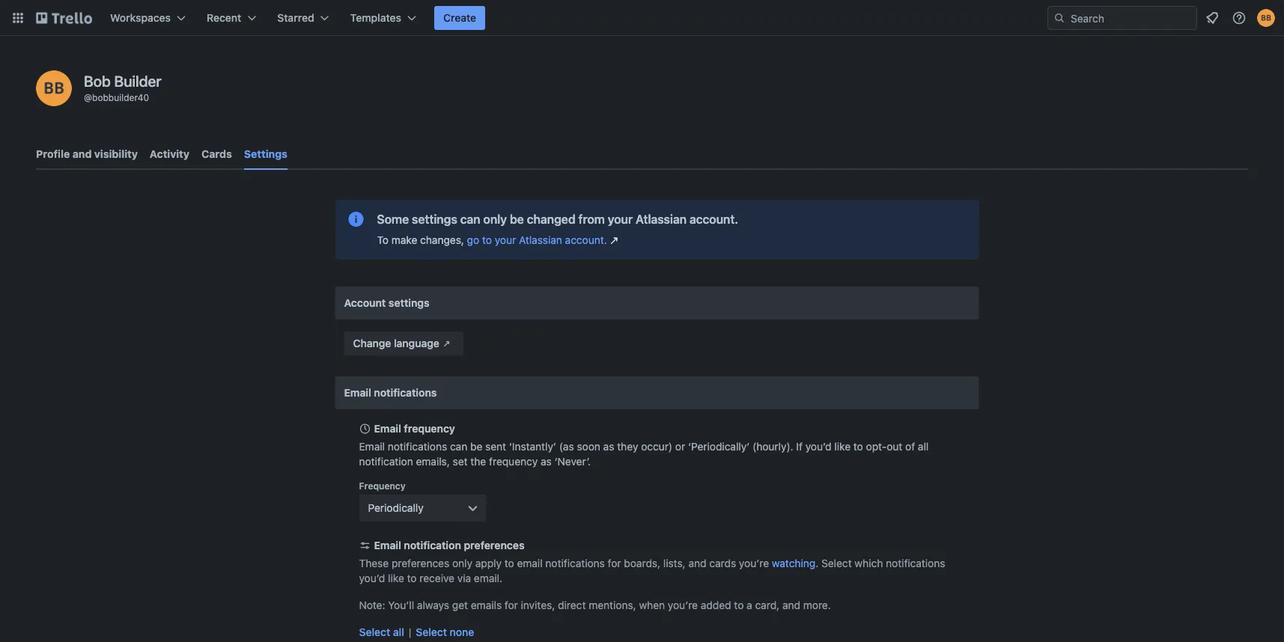 Task type: vqa. For each thing, say whether or not it's contained in the screenshot.
Workspace settings
no



Task type: locate. For each thing, give the bounding box(es) containing it.
and right card,
[[783, 599, 801, 612]]

1 vertical spatial can
[[450, 441, 468, 453]]

1 horizontal spatial your
[[608, 212, 633, 227]]

your right go
[[495, 234, 516, 246]]

0 horizontal spatial you'd
[[359, 573, 385, 585]]

lists,
[[663, 558, 686, 570]]

settings
[[412, 212, 457, 227], [389, 297, 430, 309]]

bob
[[84, 72, 111, 89]]

to inside . select which notifications you'd like to receive via email.
[[407, 573, 417, 585]]

0 vertical spatial and
[[72, 148, 92, 160]]

or
[[675, 441, 685, 453]]

2 horizontal spatial and
[[783, 599, 801, 612]]

to right go
[[482, 234, 492, 246]]

select
[[822, 558, 852, 570], [359, 626, 390, 639], [416, 626, 447, 639]]

0 vertical spatial like
[[835, 441, 851, 453]]

0 horizontal spatial for
[[505, 599, 518, 612]]

select right .
[[822, 558, 852, 570]]

preferences up receive
[[392, 558, 449, 570]]

1 vertical spatial as
[[541, 456, 552, 468]]

0 horizontal spatial account.
[[565, 234, 607, 246]]

1 horizontal spatial for
[[608, 558, 621, 570]]

you'll
[[388, 599, 414, 612]]

you're
[[739, 558, 769, 570], [668, 599, 698, 612]]

email up the these
[[374, 540, 401, 552]]

frequency
[[404, 423, 455, 435], [489, 456, 538, 468]]

notifications right "which"
[[886, 558, 945, 570]]

'instantly'
[[509, 441, 556, 453]]

1 horizontal spatial as
[[603, 441, 614, 453]]

0 horizontal spatial preferences
[[392, 558, 449, 570]]

periodically
[[368, 502, 424, 514]]

1 vertical spatial settings
[[389, 297, 430, 309]]

occur)
[[641, 441, 673, 453]]

to left email
[[505, 558, 514, 570]]

1 horizontal spatial you'd
[[806, 441, 832, 453]]

your
[[608, 212, 633, 227], [495, 234, 516, 246]]

1 horizontal spatial preferences
[[464, 540, 525, 552]]

account
[[344, 297, 386, 309]]

notifications
[[374, 387, 437, 399], [388, 441, 447, 453], [545, 558, 605, 570], [886, 558, 945, 570]]

email down email notifications
[[374, 423, 401, 435]]

like down the these
[[388, 573, 404, 585]]

0 horizontal spatial as
[[541, 456, 552, 468]]

be
[[510, 212, 524, 227], [470, 441, 483, 453]]

settings
[[244, 148, 287, 160]]

preferences
[[464, 540, 525, 552], [392, 558, 449, 570]]

for right emails on the bottom left of the page
[[505, 599, 518, 612]]

and right the lists,
[[689, 558, 707, 570]]

atlassian right from
[[636, 212, 687, 227]]

which
[[855, 558, 883, 570]]

language
[[394, 337, 439, 350]]

only
[[483, 212, 507, 227], [452, 558, 473, 570]]

notification up frequency
[[359, 456, 413, 468]]

1 horizontal spatial account.
[[690, 212, 738, 227]]

email for email notification preferences
[[374, 540, 401, 552]]

can up go
[[460, 212, 480, 227]]

email.
[[474, 573, 503, 585]]

1 vertical spatial you'd
[[359, 573, 385, 585]]

email up frequency
[[359, 441, 385, 453]]

to left receive
[[407, 573, 417, 585]]

can
[[460, 212, 480, 227], [450, 441, 468, 453]]

settings for account
[[389, 297, 430, 309]]

bob builder (bobbuilder40) image left @
[[36, 70, 72, 106]]

email for email notifications
[[344, 387, 371, 399]]

0 horizontal spatial you're
[[668, 599, 698, 612]]

settings up changes,
[[412, 212, 457, 227]]

0 horizontal spatial and
[[72, 148, 92, 160]]

0 vertical spatial you'd
[[806, 441, 832, 453]]

0 vertical spatial you're
[[739, 558, 769, 570]]

0 horizontal spatial like
[[388, 573, 404, 585]]

(as
[[559, 441, 574, 453]]

and right profile
[[72, 148, 92, 160]]

0 vertical spatial be
[[510, 212, 524, 227]]

notification inside email notifications can be sent 'instantly' (as soon as they occur) or 'periodically' (hourly). if you'd like to opt-out of all notification emails, set the frequency as 'never'.
[[359, 456, 413, 468]]

notifications down 'email frequency'
[[388, 441, 447, 453]]

get
[[452, 599, 468, 612]]

atlassian down changed
[[519, 234, 562, 246]]

frequency up emails,
[[404, 423, 455, 435]]

all right of
[[918, 441, 929, 453]]

account settings
[[344, 297, 430, 309]]

1 vertical spatial frequency
[[489, 456, 538, 468]]

for left boards,
[[608, 558, 621, 570]]

builder
[[114, 72, 162, 89]]

back to home image
[[36, 6, 92, 30]]

1 vertical spatial for
[[505, 599, 518, 612]]

@
[[84, 92, 92, 103]]

0 horizontal spatial be
[[470, 441, 483, 453]]

cards link
[[201, 141, 232, 168]]

soon
[[577, 441, 601, 453]]

primary element
[[0, 0, 1284, 36]]

1 horizontal spatial you're
[[739, 558, 769, 570]]

sm image
[[439, 336, 454, 351]]

you're right cards
[[739, 558, 769, 570]]

you'd
[[806, 441, 832, 453], [359, 573, 385, 585]]

if
[[796, 441, 803, 453]]

frequency down sent
[[489, 456, 538, 468]]

you'd right if
[[806, 441, 832, 453]]

1 horizontal spatial only
[[483, 212, 507, 227]]

to make changes,
[[377, 234, 467, 246]]

only up go to your atlassian account.
[[483, 212, 507, 227]]

0 vertical spatial notification
[[359, 456, 413, 468]]

you're right the when
[[668, 599, 698, 612]]

email
[[344, 387, 371, 399], [374, 423, 401, 435], [359, 441, 385, 453], [374, 540, 401, 552]]

card,
[[755, 599, 780, 612]]

templates button
[[341, 6, 425, 30]]

1 vertical spatial be
[[470, 441, 483, 453]]

email
[[517, 558, 543, 570]]

0 horizontal spatial atlassian
[[519, 234, 562, 246]]

bob builder (bobbuilder40) image right open information menu image
[[1257, 9, 1275, 27]]

0 vertical spatial account.
[[690, 212, 738, 227]]

all left |
[[393, 626, 404, 639]]

go to your atlassian account. link
[[467, 233, 622, 248]]

like inside . select which notifications you'd like to receive via email.
[[388, 573, 404, 585]]

0 vertical spatial preferences
[[464, 540, 525, 552]]

1 horizontal spatial be
[[510, 212, 524, 227]]

go to your atlassian account.
[[467, 234, 607, 246]]

1 vertical spatial and
[[689, 558, 707, 570]]

notifications inside email notifications can be sent 'instantly' (as soon as they occur) or 'periodically' (hourly). if you'd like to opt-out of all notification emails, set the frequency as 'never'.
[[388, 441, 447, 453]]

apply
[[475, 558, 502, 570]]

as down 'instantly'
[[541, 456, 552, 468]]

the
[[471, 456, 486, 468]]

bob builder (bobbuilder40) image inside primary 'element'
[[1257, 9, 1275, 27]]

select right |
[[416, 626, 447, 639]]

1 vertical spatial only
[[452, 558, 473, 570]]

as
[[603, 441, 614, 453], [541, 456, 552, 468]]

frequency
[[359, 481, 406, 491]]

1 horizontal spatial frequency
[[489, 456, 538, 468]]

these preferences only apply to email notifications for boards, lists, and cards you're watching
[[359, 558, 816, 570]]

notifications up direct
[[545, 558, 605, 570]]

email down change
[[344, 387, 371, 399]]

notification up receive
[[404, 540, 461, 552]]

can for notifications
[[450, 441, 468, 453]]

recent button
[[198, 6, 265, 30]]

receive
[[420, 573, 455, 585]]

1 horizontal spatial bob builder (bobbuilder40) image
[[1257, 9, 1275, 27]]

2 horizontal spatial select
[[822, 558, 852, 570]]

only up via
[[452, 558, 473, 570]]

always
[[417, 599, 449, 612]]

for
[[608, 558, 621, 570], [505, 599, 518, 612]]

Search field
[[1066, 7, 1197, 29]]

preferences up apply
[[464, 540, 525, 552]]

0 vertical spatial settings
[[412, 212, 457, 227]]

bobbuilder40
[[92, 92, 149, 103]]

0 horizontal spatial your
[[495, 234, 516, 246]]

email inside email notifications can be sent 'instantly' (as soon as they occur) or 'periodically' (hourly). if you'd like to opt-out of all notification emails, set the frequency as 'never'.
[[359, 441, 385, 453]]

0 vertical spatial only
[[483, 212, 507, 227]]

direct
[[558, 599, 586, 612]]

you'd inside . select which notifications you'd like to receive via email.
[[359, 573, 385, 585]]

atlassian
[[636, 212, 687, 227], [519, 234, 562, 246]]

account.
[[690, 212, 738, 227], [565, 234, 607, 246]]

1 horizontal spatial like
[[835, 441, 851, 453]]

0 vertical spatial can
[[460, 212, 480, 227]]

emails
[[471, 599, 502, 612]]

0 vertical spatial atlassian
[[636, 212, 687, 227]]

notification
[[359, 456, 413, 468], [404, 540, 461, 552]]

1 vertical spatial you're
[[668, 599, 698, 612]]

starred button
[[268, 6, 338, 30]]

select down note:
[[359, 626, 390, 639]]

0 notifications image
[[1203, 9, 1221, 27]]

can inside email notifications can be sent 'instantly' (as soon as they occur) or 'periodically' (hourly). if you'd like to opt-out of all notification emails, set the frequency as 'never'.
[[450, 441, 468, 453]]

1 vertical spatial like
[[388, 573, 404, 585]]

2 vertical spatial and
[[783, 599, 801, 612]]

a
[[747, 599, 752, 612]]

to inside email notifications can be sent 'instantly' (as soon as they occur) or 'periodically' (hourly). if you'd like to opt-out of all notification emails, set the frequency as 'never'.
[[854, 441, 863, 453]]

and
[[72, 148, 92, 160], [689, 558, 707, 570], [783, 599, 801, 612]]

like
[[835, 441, 851, 453], [388, 573, 404, 585]]

be up the the
[[470, 441, 483, 453]]

1 horizontal spatial all
[[918, 441, 929, 453]]

0 horizontal spatial all
[[393, 626, 404, 639]]

create
[[443, 12, 476, 24]]

1 horizontal spatial and
[[689, 558, 707, 570]]

your right from
[[608, 212, 633, 227]]

0 horizontal spatial frequency
[[404, 423, 455, 435]]

1 vertical spatial account.
[[565, 234, 607, 246]]

0 vertical spatial bob builder (bobbuilder40) image
[[1257, 9, 1275, 27]]

profile and visibility link
[[36, 141, 138, 168]]

be up go to your atlassian account.
[[510, 212, 524, 227]]

activity
[[150, 148, 189, 160]]

can up the set
[[450, 441, 468, 453]]

0 horizontal spatial only
[[452, 558, 473, 570]]

all inside email notifications can be sent 'instantly' (as soon as they occur) or 'periodically' (hourly). if you'd like to opt-out of all notification emails, set the frequency as 'never'.
[[918, 441, 929, 453]]

as left they
[[603, 441, 614, 453]]

to left opt- at the right bottom of the page
[[854, 441, 863, 453]]

1 vertical spatial your
[[495, 234, 516, 246]]

emails,
[[416, 456, 450, 468]]

frequency inside email notifications can be sent 'instantly' (as soon as they occur) or 'periodically' (hourly). if you'd like to opt-out of all notification emails, set the frequency as 'never'.
[[489, 456, 538, 468]]

profile and visibility
[[36, 148, 138, 160]]

like left opt- at the right bottom of the page
[[835, 441, 851, 453]]

'periodically'
[[688, 441, 750, 453]]

settings up change language link at the bottom of page
[[389, 297, 430, 309]]

you'd down the these
[[359, 573, 385, 585]]

bob builder (bobbuilder40) image
[[1257, 9, 1275, 27], [36, 70, 72, 106]]

0 horizontal spatial bob builder (bobbuilder40) image
[[36, 70, 72, 106]]

0 vertical spatial all
[[918, 441, 929, 453]]

via
[[457, 573, 471, 585]]



Task type: describe. For each thing, give the bounding box(es) containing it.
from
[[578, 212, 605, 227]]

note:
[[359, 599, 385, 612]]

these
[[359, 558, 389, 570]]

boards,
[[624, 558, 661, 570]]

settings for some
[[412, 212, 457, 227]]

starred
[[277, 12, 314, 24]]

(hourly).
[[753, 441, 794, 453]]

more.
[[803, 599, 831, 612]]

1 vertical spatial bob builder (bobbuilder40) image
[[36, 70, 72, 106]]

change language
[[353, 337, 439, 350]]

cards
[[709, 558, 736, 570]]

opt-
[[866, 441, 887, 453]]

to left a
[[734, 599, 744, 612]]

templates
[[350, 12, 401, 24]]

you'd inside email notifications can be sent 'instantly' (as soon as they occur) or 'periodically' (hourly). if you'd like to opt-out of all notification emails, set the frequency as 'never'.
[[806, 441, 832, 453]]

1 vertical spatial notification
[[404, 540, 461, 552]]

mentions,
[[589, 599, 636, 612]]

1 horizontal spatial select
[[416, 626, 447, 639]]

visibility
[[94, 148, 138, 160]]

email for email notifications can be sent 'instantly' (as soon as they occur) or 'periodically' (hourly). if you'd like to opt-out of all notification emails, set the frequency as 'never'.
[[359, 441, 385, 453]]

1 vertical spatial preferences
[[392, 558, 449, 570]]

bob builder @ bobbuilder40
[[84, 72, 162, 103]]

activity link
[[150, 141, 189, 168]]

search image
[[1054, 12, 1066, 24]]

some settings can only be changed from your atlassian account.
[[377, 212, 738, 227]]

select all button
[[359, 625, 404, 640]]

be inside email notifications can be sent 'instantly' (as soon as they occur) or 'periodically' (hourly). if you'd like to opt-out of all notification emails, set the frequency as 'never'.
[[470, 441, 483, 453]]

select none button
[[416, 625, 474, 640]]

watching
[[772, 558, 816, 570]]

sent
[[485, 441, 506, 453]]

email notification preferences
[[374, 540, 525, 552]]

0 vertical spatial your
[[608, 212, 633, 227]]

settings link
[[244, 141, 287, 170]]

0 vertical spatial for
[[608, 558, 621, 570]]

workspaces button
[[101, 6, 195, 30]]

email frequency
[[374, 423, 455, 435]]

select inside . select which notifications you'd like to receive via email.
[[822, 558, 852, 570]]

like inside email notifications can be sent 'instantly' (as soon as they occur) or 'periodically' (hourly). if you'd like to opt-out of all notification emails, set the frequency as 'never'.
[[835, 441, 851, 453]]

change language link
[[344, 332, 463, 356]]

watching link
[[772, 558, 816, 570]]

.
[[816, 558, 819, 570]]

make
[[391, 234, 417, 246]]

note: you'll always get emails for invites, direct mentions, when you're added to a card, and more.
[[359, 599, 831, 612]]

to inside go to your atlassian account. link
[[482, 234, 492, 246]]

out
[[887, 441, 903, 453]]

. select which notifications you'd like to receive via email.
[[359, 558, 945, 585]]

none
[[450, 626, 474, 639]]

invites,
[[521, 599, 555, 612]]

create button
[[434, 6, 485, 30]]

changes,
[[420, 234, 464, 246]]

set
[[453, 456, 468, 468]]

workspaces
[[110, 12, 171, 24]]

some
[[377, 212, 409, 227]]

0 vertical spatial frequency
[[404, 423, 455, 435]]

0 horizontal spatial select
[[359, 626, 390, 639]]

added
[[701, 599, 731, 612]]

select all | select none
[[359, 626, 474, 639]]

they
[[617, 441, 638, 453]]

can for settings
[[460, 212, 480, 227]]

notifications up 'email frequency'
[[374, 387, 437, 399]]

cards
[[201, 148, 232, 160]]

1 vertical spatial all
[[393, 626, 404, 639]]

email notifications can be sent 'instantly' (as soon as they occur) or 'periodically' (hourly). if you'd like to opt-out of all notification emails, set the frequency as 'never'.
[[359, 441, 929, 468]]

to
[[377, 234, 389, 246]]

email notifications
[[344, 387, 437, 399]]

of
[[905, 441, 915, 453]]

recent
[[207, 12, 241, 24]]

0 vertical spatial as
[[603, 441, 614, 453]]

when
[[639, 599, 665, 612]]

'never'.
[[555, 456, 591, 468]]

change
[[353, 337, 391, 350]]

open information menu image
[[1232, 10, 1247, 25]]

|
[[409, 626, 411, 639]]

notifications inside . select which notifications you'd like to receive via email.
[[886, 558, 945, 570]]

1 vertical spatial atlassian
[[519, 234, 562, 246]]

email for email frequency
[[374, 423, 401, 435]]

profile
[[36, 148, 70, 160]]

changed
[[527, 212, 576, 227]]

go
[[467, 234, 479, 246]]

1 horizontal spatial atlassian
[[636, 212, 687, 227]]



